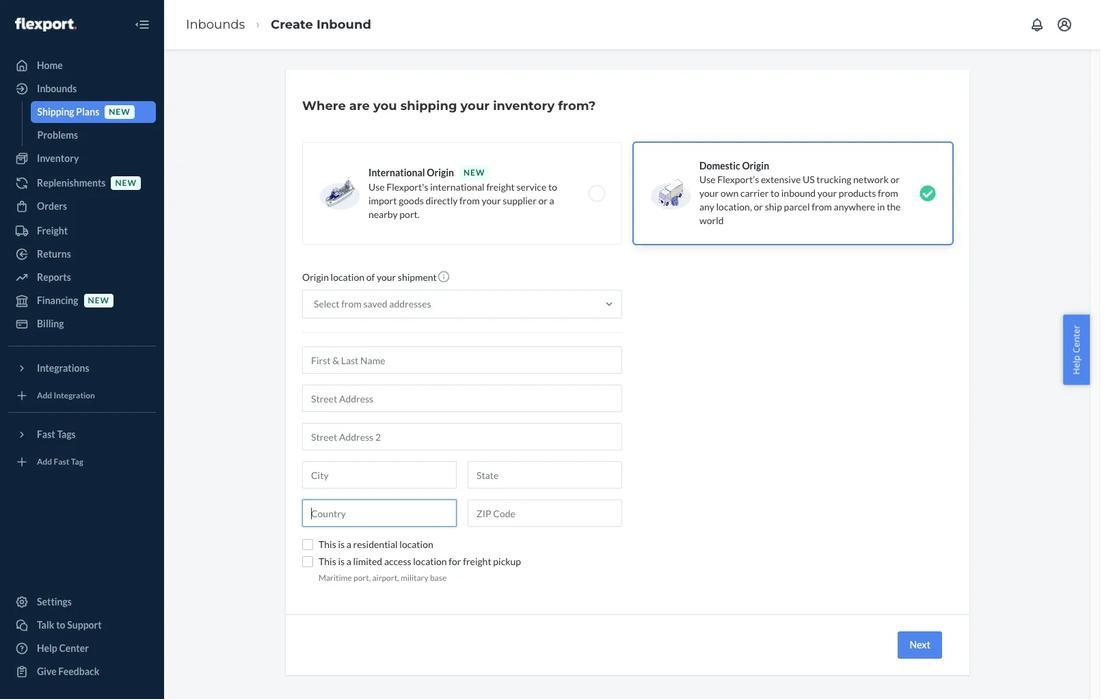 Task type: describe. For each thing, give the bounding box(es) containing it.
freight
[[37, 225, 68, 237]]

import
[[369, 195, 397, 207]]

add for add integration
[[37, 391, 52, 401]]

plans
[[76, 106, 99, 118]]

service
[[517, 181, 547, 193]]

tags
[[57, 429, 76, 440]]

new for international origin
[[464, 168, 485, 178]]

close navigation image
[[134, 16, 150, 33]]

1 vertical spatial inbounds link
[[8, 78, 156, 100]]

ZIP Code text field
[[468, 500, 622, 527]]

anywhere
[[834, 201, 875, 213]]

create
[[271, 17, 313, 32]]

base
[[430, 573, 447, 583]]

your right 'shipping'
[[461, 98, 490, 114]]

settings
[[37, 596, 72, 608]]

is for limited
[[338, 556, 345, 568]]

flexport's
[[387, 181, 428, 193]]

flexport logo image
[[15, 18, 76, 31]]

create inbound link
[[271, 17, 371, 32]]

talk to support button
[[8, 615, 156, 637]]

add integration link
[[8, 385, 156, 407]]

shipment
[[398, 271, 437, 283]]

replenishments
[[37, 177, 106, 189]]

use inside use flexport's international freight service to import goods directly from your supplier or a nearby port.
[[369, 181, 385, 193]]

returns link
[[8, 243, 156, 265]]

integration
[[54, 391, 95, 401]]

create inbound
[[271, 17, 371, 32]]

2 horizontal spatial or
[[891, 174, 900, 185]]

this is a residential location
[[319, 539, 433, 550]]

support
[[67, 620, 102, 631]]

your down trucking
[[818, 187, 837, 199]]

orders
[[37, 200, 67, 212]]

fast inside fast tags dropdown button
[[37, 429, 55, 440]]

home link
[[8, 55, 156, 77]]

Country text field
[[302, 500, 457, 527]]

add for add fast tag
[[37, 457, 52, 467]]

billing link
[[8, 313, 156, 335]]

0 horizontal spatial help center
[[37, 643, 89, 654]]

integrations button
[[8, 358, 156, 380]]

new for financing
[[88, 296, 109, 306]]

where are you shipping your inventory from?
[[302, 98, 596, 114]]

2 vertical spatial location
[[413, 556, 447, 568]]

own
[[721, 187, 739, 199]]

inventory link
[[8, 148, 156, 170]]

products
[[839, 187, 876, 199]]

is for residential
[[338, 539, 345, 550]]

us
[[803, 174, 815, 185]]

military
[[401, 573, 428, 583]]

flexport's
[[718, 174, 759, 185]]

ship
[[765, 201, 782, 213]]

freight link
[[8, 220, 156, 242]]

this for this is a residential location
[[319, 539, 336, 550]]

1 vertical spatial location
[[400, 539, 433, 550]]

give feedback
[[37, 666, 99, 678]]

inventory
[[37, 152, 79, 164]]

location,
[[716, 201, 752, 213]]

from left saved
[[341, 298, 362, 310]]

billing
[[37, 318, 64, 330]]

select from saved addresses
[[314, 298, 431, 310]]

give
[[37, 666, 57, 678]]

this for this is a limited access location for freight pickup
[[319, 556, 336, 568]]

shipping plans
[[37, 106, 99, 118]]

this is a limited access location for freight pickup
[[319, 556, 521, 568]]

use inside domestic origin use flexport's extensive us trucking network or your own carrier to inbound your products from any location, or ship parcel from anywhere in the world
[[700, 174, 716, 185]]

from inside use flexport's international freight service to import goods directly from your supplier or a nearby port.
[[460, 195, 480, 207]]

tag
[[71, 457, 83, 467]]

settings link
[[8, 592, 156, 613]]

from right parcel in the right top of the page
[[812, 201, 832, 213]]

access
[[384, 556, 411, 568]]

inbound
[[781, 187, 816, 199]]

problems link
[[30, 124, 156, 146]]

problems
[[37, 129, 78, 141]]

check circle image
[[920, 185, 936, 202]]

orders link
[[8, 196, 156, 217]]

international
[[430, 181, 485, 193]]

network
[[853, 174, 889, 185]]

directly
[[426, 195, 458, 207]]

nearby
[[369, 209, 398, 220]]

supplier
[[503, 195, 537, 207]]

add integration
[[37, 391, 95, 401]]

0 horizontal spatial inbounds
[[37, 83, 77, 94]]

to inside use flexport's international freight service to import goods directly from your supplier or a nearby port.
[[548, 181, 557, 193]]

fast tags button
[[8, 424, 156, 446]]

add fast tag link
[[8, 451, 156, 473]]

freight inside use flexport's international freight service to import goods directly from your supplier or a nearby port.
[[486, 181, 515, 193]]

where
[[302, 98, 346, 114]]

inbounds link inside breadcrumbs "navigation"
[[186, 17, 245, 32]]

inventory
[[493, 98, 555, 114]]

First & Last Name text field
[[302, 347, 622, 374]]

your up "any"
[[700, 187, 719, 199]]

origin for domestic
[[742, 160, 769, 172]]

saved
[[363, 298, 387, 310]]



Task type: vqa. For each thing, say whether or not it's contained in the screenshot.
THE 'HELP' in the Help Center button
no



Task type: locate. For each thing, give the bounding box(es) containing it.
give feedback button
[[8, 661, 156, 683]]

to
[[548, 181, 557, 193], [771, 187, 780, 199], [56, 620, 65, 631]]

1 add from the top
[[37, 391, 52, 401]]

open notifications image
[[1029, 16, 1046, 33]]

or right the network
[[891, 174, 900, 185]]

your
[[461, 98, 490, 114], [700, 187, 719, 199], [818, 187, 837, 199], [482, 195, 501, 207], [377, 271, 396, 283]]

center inside button
[[1071, 325, 1083, 353]]

from down international in the top of the page
[[460, 195, 480, 207]]

0 vertical spatial is
[[338, 539, 345, 550]]

1 horizontal spatial origin
[[427, 167, 454, 178]]

to right talk
[[56, 620, 65, 631]]

add down fast tags
[[37, 457, 52, 467]]

a for this is a limited access location for freight pickup
[[347, 556, 351, 568]]

1 vertical spatial this
[[319, 556, 336, 568]]

new
[[109, 107, 130, 117], [464, 168, 485, 178], [115, 178, 137, 188], [88, 296, 109, 306]]

0 vertical spatial freight
[[486, 181, 515, 193]]

location up base
[[413, 556, 447, 568]]

add
[[37, 391, 52, 401], [37, 457, 52, 467]]

the
[[887, 201, 901, 213]]

0 vertical spatial center
[[1071, 325, 1083, 353]]

select
[[314, 298, 339, 310]]

0 vertical spatial inbounds link
[[186, 17, 245, 32]]

of
[[366, 271, 375, 283]]

reports link
[[8, 267, 156, 289]]

1 vertical spatial fast
[[54, 457, 69, 467]]

add left integration
[[37, 391, 52, 401]]

help center link
[[8, 638, 156, 660]]

0 vertical spatial a
[[550, 195, 554, 207]]

new up international in the top of the page
[[464, 168, 485, 178]]

new down reports link
[[88, 296, 109, 306]]

freight
[[486, 181, 515, 193], [463, 556, 491, 568]]

any
[[700, 201, 714, 213]]

1 horizontal spatial to
[[548, 181, 557, 193]]

1 horizontal spatial use
[[700, 174, 716, 185]]

0 horizontal spatial center
[[59, 643, 89, 654]]

maritime
[[319, 573, 352, 583]]

international origin
[[369, 167, 454, 178]]

0 horizontal spatial to
[[56, 620, 65, 631]]

your left supplier
[[482, 195, 501, 207]]

financing
[[37, 295, 78, 306]]

0 horizontal spatial help
[[37, 643, 57, 654]]

fast
[[37, 429, 55, 440], [54, 457, 69, 467]]

fast left tags
[[37, 429, 55, 440]]

origin up select
[[302, 271, 329, 283]]

origin up flexport's
[[742, 160, 769, 172]]

1 vertical spatial freight
[[463, 556, 491, 568]]

to inside domestic origin use flexport's extensive us trucking network or your own carrier to inbound your products from any location, or ship parcel from anywhere in the world
[[771, 187, 780, 199]]

inbounds inside breadcrumbs "navigation"
[[186, 17, 245, 32]]

fast inside 'add fast tag' link
[[54, 457, 69, 467]]

port.
[[400, 209, 420, 220]]

2 is from the top
[[338, 556, 345, 568]]

or down service
[[539, 195, 548, 207]]

2 horizontal spatial origin
[[742, 160, 769, 172]]

to inside button
[[56, 620, 65, 631]]

0 horizontal spatial inbounds link
[[8, 78, 156, 100]]

in
[[877, 201, 885, 213]]

this
[[319, 539, 336, 550], [319, 556, 336, 568]]

use flexport's international freight service to import goods directly from your supplier or a nearby port.
[[369, 181, 557, 220]]

a for this is a residential location
[[347, 539, 351, 550]]

2 vertical spatial a
[[347, 556, 351, 568]]

feedback
[[58, 666, 99, 678]]

addresses
[[389, 298, 431, 310]]

use down domestic
[[700, 174, 716, 185]]

fast left tag
[[54, 457, 69, 467]]

for
[[449, 556, 461, 568]]

2 horizontal spatial to
[[771, 187, 780, 199]]

2 this from the top
[[319, 556, 336, 568]]

new for replenishments
[[115, 178, 137, 188]]

a left residential
[[347, 539, 351, 550]]

1 horizontal spatial inbounds
[[186, 17, 245, 32]]

shipping
[[401, 98, 457, 114]]

shipping
[[37, 106, 74, 118]]

inbounds
[[186, 17, 245, 32], [37, 83, 77, 94]]

extensive
[[761, 174, 801, 185]]

from?
[[558, 98, 596, 114]]

to up ship
[[771, 187, 780, 199]]

City text field
[[302, 462, 457, 489]]

0 horizontal spatial use
[[369, 181, 385, 193]]

1 horizontal spatial center
[[1071, 325, 1083, 353]]

from up the
[[878, 187, 898, 199]]

use up the "import"
[[369, 181, 385, 193]]

1 vertical spatial inbounds
[[37, 83, 77, 94]]

origin location of your shipment
[[302, 271, 437, 283]]

or down the carrier
[[754, 201, 763, 213]]

your right of
[[377, 271, 396, 283]]

residential
[[353, 539, 398, 550]]

new up orders link
[[115, 178, 137, 188]]

airport,
[[372, 573, 399, 583]]

1 vertical spatial help
[[37, 643, 57, 654]]

add fast tag
[[37, 457, 83, 467]]

0 vertical spatial add
[[37, 391, 52, 401]]

1 horizontal spatial inbounds link
[[186, 17, 245, 32]]

from
[[878, 187, 898, 199], [460, 195, 480, 207], [812, 201, 832, 213], [341, 298, 362, 310]]

open account menu image
[[1057, 16, 1073, 33]]

help center
[[1071, 325, 1083, 375], [37, 643, 89, 654]]

new right plans
[[109, 107, 130, 117]]

pickup
[[493, 556, 521, 568]]

are
[[349, 98, 370, 114]]

parcel
[[784, 201, 810, 213]]

international
[[369, 167, 425, 178]]

world
[[700, 215, 724, 226]]

a right supplier
[[550, 195, 554, 207]]

help
[[1071, 355, 1083, 375], [37, 643, 57, 654]]

origin for international
[[427, 167, 454, 178]]

help center inside button
[[1071, 325, 1083, 375]]

1 horizontal spatial help
[[1071, 355, 1083, 375]]

trucking
[[817, 174, 852, 185]]

domestic
[[700, 160, 740, 172]]

1 horizontal spatial or
[[754, 201, 763, 213]]

next button
[[898, 632, 942, 659]]

None checkbox
[[302, 540, 313, 550], [302, 557, 313, 568], [302, 540, 313, 550], [302, 557, 313, 568]]

inbound
[[317, 17, 371, 32]]

1 horizontal spatial help center
[[1071, 325, 1083, 375]]

is
[[338, 539, 345, 550], [338, 556, 345, 568]]

origin up international in the top of the page
[[427, 167, 454, 178]]

location up the this is a limited access location for freight pickup
[[400, 539, 433, 550]]

2 add from the top
[[37, 457, 52, 467]]

location
[[331, 271, 364, 283], [400, 539, 433, 550], [413, 556, 447, 568]]

talk
[[37, 620, 54, 631]]

1 vertical spatial is
[[338, 556, 345, 568]]

goods
[[399, 195, 424, 207]]

center
[[1071, 325, 1083, 353], [59, 643, 89, 654]]

freight right "for"
[[463, 556, 491, 568]]

inbounds link
[[186, 17, 245, 32], [8, 78, 156, 100]]

Street Address text field
[[302, 385, 622, 412]]

integrations
[[37, 362, 89, 374]]

location left of
[[331, 271, 364, 283]]

Street Address 2 text field
[[302, 423, 622, 451]]

1 is from the top
[[338, 539, 345, 550]]

to right service
[[548, 181, 557, 193]]

you
[[373, 98, 397, 114]]

your inside use flexport's international freight service to import goods directly from your supplier or a nearby port.
[[482, 195, 501, 207]]

State text field
[[468, 462, 622, 489]]

0 vertical spatial this
[[319, 539, 336, 550]]

0 vertical spatial fast
[[37, 429, 55, 440]]

carrier
[[741, 187, 769, 199]]

limited
[[353, 556, 382, 568]]

0 horizontal spatial origin
[[302, 271, 329, 283]]

or inside use flexport's international freight service to import goods directly from your supplier or a nearby port.
[[539, 195, 548, 207]]

help center button
[[1064, 315, 1090, 385]]

a left 'limited'
[[347, 556, 351, 568]]

help inside button
[[1071, 355, 1083, 375]]

0 vertical spatial help center
[[1071, 325, 1083, 375]]

or
[[891, 174, 900, 185], [539, 195, 548, 207], [754, 201, 763, 213]]

a inside use flexport's international freight service to import goods directly from your supplier or a nearby port.
[[550, 195, 554, 207]]

0 vertical spatial location
[[331, 271, 364, 283]]

0 horizontal spatial or
[[539, 195, 548, 207]]

maritime port, airport, military base
[[319, 573, 447, 583]]

a
[[550, 195, 554, 207], [347, 539, 351, 550], [347, 556, 351, 568]]

new for shipping plans
[[109, 107, 130, 117]]

talk to support
[[37, 620, 102, 631]]

origin inside domestic origin use flexport's extensive us trucking network or your own carrier to inbound your products from any location, or ship parcel from anywhere in the world
[[742, 160, 769, 172]]

1 vertical spatial a
[[347, 539, 351, 550]]

1 vertical spatial add
[[37, 457, 52, 467]]

0 vertical spatial help
[[1071, 355, 1083, 375]]

fast tags
[[37, 429, 76, 440]]

freight up supplier
[[486, 181, 515, 193]]

next
[[910, 639, 931, 651]]

breadcrumbs navigation
[[175, 5, 382, 45]]

home
[[37, 59, 63, 71]]

1 this from the top
[[319, 539, 336, 550]]

1 vertical spatial center
[[59, 643, 89, 654]]

0 vertical spatial inbounds
[[186, 17, 245, 32]]

use
[[700, 174, 716, 185], [369, 181, 385, 193]]

1 vertical spatial help center
[[37, 643, 89, 654]]



